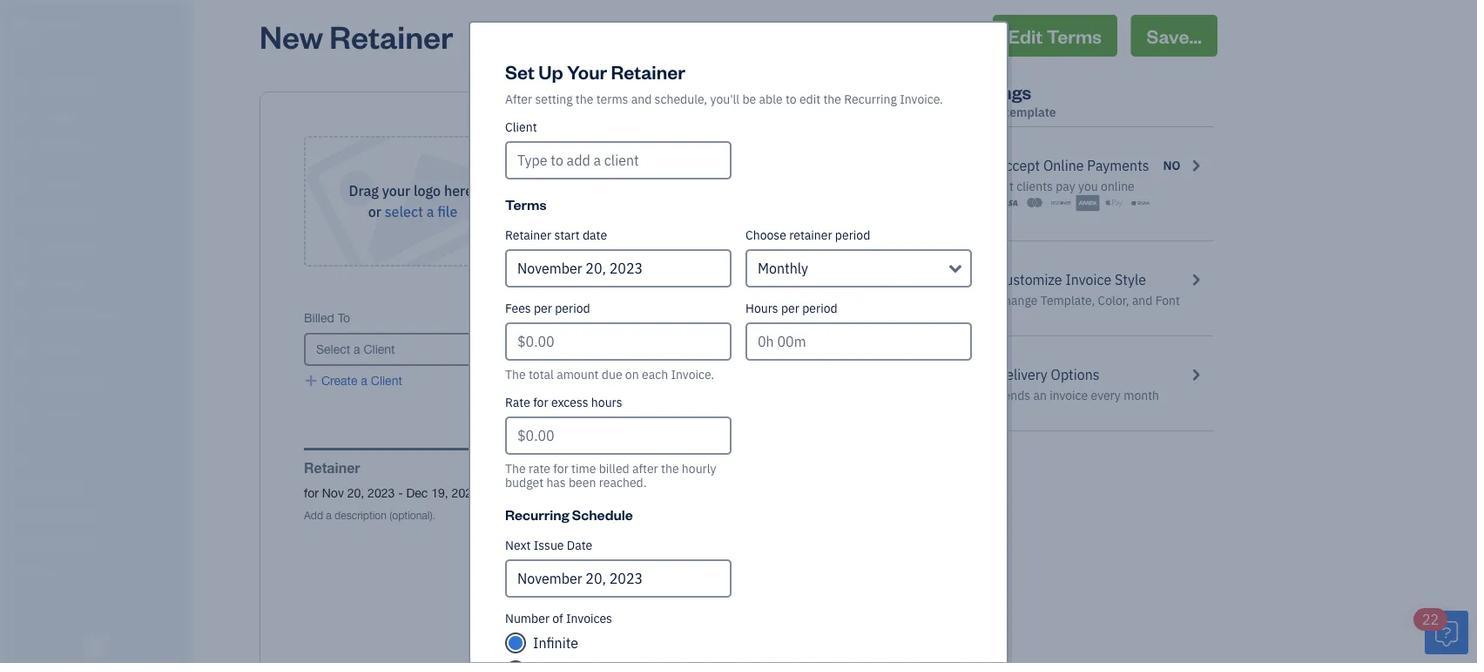 Task type: describe. For each thing, give the bounding box(es) containing it.
number inside set up your retainer dialog
[[505, 610, 550, 627]]

let clients pay you online
[[997, 178, 1135, 194]]

0 vertical spatial terms
[[1047, 23, 1102, 48]]

nelson llc owner
[[14, 15, 84, 49]]

chevronright image for customize invoice style
[[1188, 269, 1204, 290]]

estimate image
[[11, 142, 32, 159]]

choose
[[746, 227, 787, 243]]

for nov 20, 2023 - dec 19, 2023
[[304, 486, 479, 500]]

add a discount button
[[687, 585, 771, 601]]

(
[[863, 311, 866, 325]]

sends
[[997, 387, 1031, 403]]

set up your retainer after setting the terms and schedule, you'll be able to edit the recurring invoice.
[[505, 59, 944, 107]]

change template, color, and font
[[997, 292, 1181, 308]]

owner
[[14, 35, 46, 49]]

accept online payments
[[997, 156, 1150, 175]]

$0.00
[[816, 323, 895, 360]]

sends an invoice every month
[[997, 387, 1160, 403]]

0 horizontal spatial due
[[494, 364, 516, 378]]

create a client
[[322, 373, 402, 388]]

nov
[[322, 486, 344, 500]]

money image
[[11, 341, 32, 358]]

payments
[[1088, 156, 1150, 175]]

customize invoice style
[[997, 271, 1147, 289]]

amount
[[557, 366, 599, 383]]

up
[[539, 59, 563, 84]]

reached.
[[599, 474, 647, 491]]

chevronright image for no
[[1188, 155, 1204, 176]]

settings
[[960, 79, 1032, 104]]

and inside set up your retainer after setting the terms and schedule, you'll be able to edit the recurring invoice.
[[632, 91, 652, 107]]

Rate for excess hours text field
[[505, 417, 732, 455]]

save…
[[1147, 23, 1202, 48]]

hours
[[746, 300, 779, 316]]

Add a description (optional). text field
[[304, 508, 718, 522]]

Retainer period field
[[746, 249, 972, 288]]

no
[[1164, 157, 1181, 173]]

amount due ( usd ) $0.00
[[792, 311, 895, 360]]

per for fees
[[534, 300, 552, 316]]

Hours per period text field
[[746, 322, 972, 361]]

you'll
[[711, 91, 740, 107]]

settings for this template
[[960, 79, 1057, 120]]

new retainer
[[260, 15, 454, 56]]

subtotal add a discount
[[687, 570, 771, 600]]

0 vertical spatial for
[[533, 394, 549, 410]]

setting
[[535, 91, 573, 107]]

amount
[[792, 311, 835, 325]]

the for the total amount due on each invoice.
[[505, 366, 526, 383]]

recurring inside set up your retainer after setting the terms and schedule, you'll be able to edit the recurring invoice.
[[845, 91, 897, 107]]

billed
[[599, 461, 630, 477]]

issue inside set up your retainer dialog
[[534, 537, 564, 553]]

19,
[[432, 486, 449, 500]]

style
[[1115, 271, 1147, 289]]

infinite
[[533, 634, 579, 652]]

payment image
[[11, 208, 32, 226]]

per for hours
[[782, 300, 800, 316]]

due date
[[494, 364, 545, 378]]

invoices
[[566, 610, 613, 627]]

invoice inside invoice number 0000001
[[625, 311, 664, 325]]

schedule,
[[655, 91, 708, 107]]

the for retainer
[[576, 91, 594, 107]]

dashboard image
[[11, 76, 32, 93]]

create a client button
[[304, 373, 402, 389]]

cancel button
[[891, 15, 983, 57]]

bank image
[[1129, 194, 1153, 212]]

number of invoices option group
[[505, 633, 972, 663]]

reference
[[625, 364, 680, 378]]

after
[[505, 91, 533, 107]]

next
[[505, 537, 531, 553]]

delivery
[[997, 366, 1048, 384]]

to
[[338, 311, 350, 325]]

recurring schedule
[[505, 505, 633, 523]]

set up your retainer dialog
[[0, 0, 1478, 663]]

billed
[[304, 311, 334, 325]]

subtotal
[[725, 570, 771, 584]]

0000001
[[625, 326, 672, 341]]

a for file
[[427, 203, 434, 221]]

Reference Number text field
[[625, 379, 748, 394]]

color,
[[1098, 292, 1130, 308]]

online
[[1044, 156, 1084, 175]]

template
[[1006, 104, 1057, 120]]

choose retainer period
[[746, 227, 871, 243]]

client inside button
[[371, 373, 402, 388]]

for inside the rate for time billed after the hourly budget has been reached.
[[554, 461, 569, 477]]

invoice number 0000001
[[625, 311, 711, 341]]

for
[[960, 104, 979, 120]]

schedule
[[572, 505, 633, 523]]

monthly
[[758, 259, 809, 278]]

hours
[[592, 394, 623, 410]]

Fees per period text field
[[505, 322, 732, 361]]

discount
[[723, 586, 771, 600]]

file
[[438, 203, 458, 221]]

fees
[[505, 300, 531, 316]]

dec
[[406, 486, 428, 500]]

period for hours per period
[[803, 300, 838, 316]]

0 horizontal spatial invoice.
[[671, 366, 715, 383]]

report image
[[11, 407, 32, 424]]

cancel
[[906, 23, 967, 48]]

new
[[260, 15, 323, 56]]

number of invoices
[[505, 610, 613, 627]]

let
[[997, 178, 1014, 194]]

freshbooks image
[[82, 635, 110, 656]]

total
[[529, 366, 554, 383]]

11/20/2023 button
[[494, 326, 599, 342]]

the for the rate for time billed after the hourly budget has been reached.
[[505, 461, 526, 477]]

of for date
[[523, 311, 534, 325]]

template,
[[1041, 292, 1096, 308]]

to
[[786, 91, 797, 107]]



Task type: locate. For each thing, give the bounding box(es) containing it.
the for time
[[661, 461, 679, 477]]

2 2023 from the left
[[452, 486, 479, 500]]

delivery options
[[997, 366, 1100, 384]]

settings image
[[13, 563, 186, 577]]

1 horizontal spatial edit terms
[[1009, 23, 1102, 48]]

of inside date of issue 11/20/2023
[[523, 311, 534, 325]]

2 per from the left
[[782, 300, 800, 316]]

edit up 'add a description (optional).' 'text field'
[[503, 486, 525, 500]]

1 vertical spatial edit
[[503, 486, 525, 500]]

of
[[523, 311, 534, 325], [553, 610, 563, 627]]

0 horizontal spatial and
[[632, 91, 652, 107]]

0 vertical spatial due
[[838, 311, 860, 325]]

number up '0000001' button
[[667, 311, 711, 325]]

number inside invoice number 0000001
[[667, 311, 711, 325]]

edit terms
[[1009, 23, 1102, 48], [503, 486, 561, 500]]

change
[[997, 292, 1038, 308]]

period for choose retainer period
[[836, 227, 871, 243]]

fees per period
[[505, 300, 590, 316]]

1 horizontal spatial edit terms button
[[993, 15, 1118, 57]]

1 horizontal spatial and
[[1133, 292, 1153, 308]]

1 vertical spatial a
[[361, 373, 368, 388]]

rate for excess hours
[[505, 394, 623, 410]]

the left total
[[505, 366, 526, 383]]

client image
[[11, 109, 32, 126]]

invoice image
[[11, 175, 32, 193]]

1 horizontal spatial per
[[782, 300, 800, 316]]

period
[[836, 227, 871, 243], [555, 300, 590, 316], [803, 300, 838, 316]]

pay
[[1056, 178, 1076, 194]]

edit
[[800, 91, 821, 107]]

1 vertical spatial due
[[494, 364, 516, 378]]

1 2023 from the left
[[368, 486, 395, 500]]

of inside set up your retainer dialog
[[553, 610, 563, 627]]

0 horizontal spatial for
[[304, 486, 319, 500]]

due inside amount due ( usd ) $0.00
[[838, 311, 860, 325]]

nelson
[[14, 15, 58, 34]]

the left terms
[[576, 91, 594, 107]]

pencil image
[[489, 485, 503, 501]]

edit
[[1009, 23, 1043, 48], [503, 486, 525, 500]]

issue
[[537, 311, 566, 325], [534, 537, 564, 553]]

month
[[1124, 387, 1160, 403]]

edit terms button up settings for this template
[[993, 15, 1118, 57]]

date inside set up your retainer dialog
[[567, 537, 593, 553]]

a for client
[[361, 373, 368, 388]]

invoice up change template, color, and font on the right top of the page
[[1066, 271, 1112, 289]]

0 vertical spatial and
[[632, 91, 652, 107]]

0 vertical spatial the
[[505, 366, 526, 383]]

the right after
[[661, 461, 679, 477]]

terms
[[597, 91, 629, 107]]

1 vertical spatial edit terms button
[[489, 485, 561, 501]]

terms
[[1047, 23, 1102, 48], [505, 194, 547, 213], [528, 486, 561, 500]]

the
[[505, 366, 526, 383], [505, 461, 526, 477]]

1 horizontal spatial recurring
[[845, 91, 897, 107]]

every
[[1091, 387, 1121, 403]]

0 vertical spatial chevronright image
[[1188, 155, 1204, 176]]

issue up 11/20/2023 button
[[537, 311, 566, 325]]

edit terms down rate
[[503, 486, 561, 500]]

plus image
[[304, 373, 318, 389]]

you
[[1079, 178, 1099, 194]]

team members image
[[13, 479, 186, 493]]

project image
[[11, 274, 32, 292]]

0 horizontal spatial invoice
[[625, 311, 664, 325]]

a right create
[[361, 373, 368, 388]]

and right terms
[[632, 91, 652, 107]]

the inside the rate for time billed after the hourly budget has been reached.
[[505, 461, 526, 477]]

date of issue 11/20/2023
[[494, 311, 566, 341]]

recurring right edit
[[845, 91, 897, 107]]

edit up 'settings'
[[1009, 23, 1043, 48]]

date up rate
[[519, 364, 545, 378]]

1 horizontal spatial 2023
[[452, 486, 479, 500]]

0 horizontal spatial recurring
[[505, 505, 570, 523]]

1 chevronright image from the top
[[1188, 155, 1204, 176]]

0 horizontal spatial edit
[[503, 486, 525, 500]]

client right create
[[371, 373, 402, 388]]

2 vertical spatial for
[[304, 486, 319, 500]]

0 vertical spatial date
[[494, 311, 520, 325]]

bank connections image
[[13, 535, 186, 549]]

0 horizontal spatial the
[[576, 91, 594, 107]]

budget
[[505, 474, 544, 491]]

customize
[[997, 271, 1063, 289]]

0 vertical spatial edit terms button
[[993, 15, 1118, 57]]

date down recurring schedule
[[567, 537, 593, 553]]

mastercard image
[[1024, 194, 1047, 212]]

llc
[[62, 15, 84, 34]]

edit terms button for retainer
[[489, 485, 561, 501]]

due
[[602, 366, 623, 383]]

0 horizontal spatial of
[[523, 311, 534, 325]]

edit terms button up 'add a description (optional).' 'text field'
[[489, 485, 561, 501]]

paintbrush image
[[971, 269, 987, 290]]

a right the add
[[713, 586, 719, 600]]

online
[[1101, 178, 1135, 194]]

chevronright image
[[1188, 364, 1204, 385]]

has
[[547, 474, 566, 491]]

Start date in MM/DD/YYYY format text field
[[505, 249, 732, 288]]

invoice. left for
[[900, 91, 944, 107]]

font
[[1156, 292, 1181, 308]]

date
[[583, 227, 607, 243]]

1 vertical spatial the
[[505, 461, 526, 477]]

and
[[632, 91, 652, 107], [1133, 292, 1153, 308]]

2023 right 19,
[[452, 486, 479, 500]]

1 vertical spatial invoice
[[625, 311, 664, 325]]

1 vertical spatial chevronright image
[[1188, 269, 1204, 290]]

client
[[505, 119, 537, 135], [371, 373, 402, 388]]

period left '('
[[803, 300, 838, 316]]

due up rate
[[494, 364, 516, 378]]

2023 left -
[[368, 486, 395, 500]]

1 vertical spatial number
[[505, 610, 550, 627]]

2 vertical spatial terms
[[528, 486, 561, 500]]

date
[[494, 311, 520, 325], [519, 364, 545, 378], [567, 537, 593, 553]]

a inside subtotal add a discount
[[713, 586, 719, 600]]

period up 11/20/2023 button
[[555, 300, 590, 316]]

0 horizontal spatial edit terms button
[[489, 485, 561, 501]]

clients
[[1017, 178, 1053, 194]]

a inside button
[[361, 373, 368, 388]]

0 vertical spatial edit
[[1009, 23, 1043, 48]]

hours per period
[[746, 300, 838, 316]]

the total amount due on each invoice.
[[505, 366, 715, 383]]

of up infinite at bottom left
[[553, 610, 563, 627]]

excess
[[551, 394, 589, 410]]

main element
[[0, 0, 235, 663]]

period up monthly field
[[836, 227, 871, 243]]

0 vertical spatial invoice.
[[900, 91, 944, 107]]

of for number
[[553, 610, 563, 627]]

chevronright image right the style
[[1188, 269, 1204, 290]]

2 horizontal spatial the
[[824, 91, 842, 107]]

chevronright image
[[1188, 155, 1204, 176], [1188, 269, 1204, 290]]

1 vertical spatial client
[[371, 373, 402, 388]]

date inside date of issue 11/20/2023
[[494, 311, 520, 325]]

11/20/2023
[[494, 326, 556, 341]]

edit terms button
[[993, 15, 1118, 57], [489, 485, 561, 501]]

discover image
[[1050, 194, 1074, 212]]

)
[[892, 311, 895, 325]]

edit terms button for new retainer
[[993, 15, 1118, 57]]

retainer start date
[[505, 227, 607, 243]]

1 vertical spatial recurring
[[505, 505, 570, 523]]

options
[[1051, 366, 1100, 384]]

due left '('
[[838, 311, 860, 325]]

20,
[[347, 486, 364, 500]]

invoice. right each
[[671, 366, 715, 383]]

1 vertical spatial edit terms
[[503, 486, 561, 500]]

1 horizontal spatial a
[[427, 203, 434, 221]]

american express image
[[1076, 194, 1100, 212]]

1 horizontal spatial invoice
[[1066, 271, 1112, 289]]

0 horizontal spatial client
[[371, 373, 402, 388]]

each
[[642, 366, 668, 383]]

0 horizontal spatial 2023
[[368, 486, 395, 500]]

recurring up next issue date
[[505, 505, 570, 523]]

next issue date
[[505, 537, 593, 553]]

-
[[398, 486, 403, 500]]

create
[[322, 373, 358, 388]]

0 vertical spatial edit terms
[[1009, 23, 1102, 48]]

1 vertical spatial date
[[519, 364, 545, 378]]

a left the file
[[427, 203, 434, 221]]

edit terms up settings for this template
[[1009, 23, 1102, 48]]

2 horizontal spatial a
[[713, 586, 719, 600]]

1 vertical spatial and
[[1133, 292, 1153, 308]]

2 the from the top
[[505, 461, 526, 477]]

1 horizontal spatial invoice.
[[900, 91, 944, 107]]

timer image
[[11, 308, 32, 325]]

the right edit
[[824, 91, 842, 107]]

0 horizontal spatial a
[[361, 373, 368, 388]]

2 vertical spatial date
[[567, 537, 593, 553]]

the left rate
[[505, 461, 526, 477]]

invoice
[[1066, 271, 1112, 289], [625, 311, 664, 325]]

a
[[427, 203, 434, 221], [361, 373, 368, 388], [713, 586, 719, 600]]

0 vertical spatial number
[[667, 311, 711, 325]]

the
[[576, 91, 594, 107], [824, 91, 842, 107], [661, 461, 679, 477]]

1 per from the left
[[534, 300, 552, 316]]

0 vertical spatial issue
[[537, 311, 566, 325]]

0 vertical spatial of
[[523, 311, 534, 325]]

Invoice issue date in MM/DD/YYYY format text field
[[505, 559, 732, 598]]

invoice up 0000001
[[625, 311, 664, 325]]

1 horizontal spatial client
[[505, 119, 537, 135]]

add
[[687, 586, 709, 600]]

per right hours
[[782, 300, 800, 316]]

number up infinite at bottom left
[[505, 610, 550, 627]]

client down "after"
[[505, 119, 537, 135]]

date up 11/20/2023
[[494, 311, 520, 325]]

for
[[533, 394, 549, 410], [554, 461, 569, 477], [304, 486, 319, 500]]

chevronright image right no
[[1188, 155, 1204, 176]]

retainer
[[790, 227, 833, 243]]

visa image
[[997, 194, 1021, 212]]

usd
[[866, 311, 892, 325]]

the rate for time billed after the hourly budget has been reached.
[[505, 461, 717, 491]]

and down the style
[[1133, 292, 1153, 308]]

the inside the rate for time billed after the hourly budget has been reached.
[[661, 461, 679, 477]]

invoice. inside set up your retainer after setting the terms and schedule, you'll be able to edit the recurring invoice.
[[900, 91, 944, 107]]

Client text field
[[507, 143, 730, 178]]

rate
[[505, 394, 531, 410]]

rate
[[529, 461, 551, 477]]

2 horizontal spatial for
[[554, 461, 569, 477]]

per
[[534, 300, 552, 316], [782, 300, 800, 316]]

issue right the "next"
[[534, 537, 564, 553]]

2 chevronright image from the top
[[1188, 269, 1204, 290]]

1 vertical spatial invoice.
[[671, 366, 715, 383]]

0 vertical spatial invoice
[[1066, 271, 1112, 289]]

1 horizontal spatial the
[[661, 461, 679, 477]]

on
[[626, 366, 639, 383]]

0 vertical spatial client
[[505, 119, 537, 135]]

terms inside set up your retainer dialog
[[505, 194, 547, 213]]

0 horizontal spatial per
[[534, 300, 552, 316]]

1 horizontal spatial edit
[[1009, 23, 1043, 48]]

apple pay image
[[1103, 194, 1126, 212]]

select
[[385, 203, 423, 221]]

1 vertical spatial issue
[[534, 537, 564, 553]]

hourly
[[682, 461, 717, 477]]

0 horizontal spatial edit terms
[[503, 486, 561, 500]]

of up 11/20/2023
[[523, 311, 534, 325]]

period for fees per period
[[555, 300, 590, 316]]

chart image
[[11, 374, 32, 391]]

0 horizontal spatial number
[[505, 610, 550, 627]]

items and services image
[[13, 507, 186, 521]]

1 the from the top
[[505, 366, 526, 383]]

an
[[1034, 387, 1047, 403]]

expense image
[[11, 241, 32, 259]]

1 horizontal spatial due
[[838, 311, 860, 325]]

due
[[838, 311, 860, 325], [494, 364, 516, 378]]

apps image
[[13, 451, 186, 465]]

this
[[981, 104, 1003, 120]]

client inside set up your retainer dialog
[[505, 119, 537, 135]]

per right fees
[[534, 300, 552, 316]]

1 horizontal spatial of
[[553, 610, 563, 627]]

0 vertical spatial recurring
[[845, 91, 897, 107]]

1 horizontal spatial number
[[667, 311, 711, 325]]

2 vertical spatial a
[[713, 586, 719, 600]]

0 vertical spatial a
[[427, 203, 434, 221]]

retainer inside set up your retainer after setting the terms and schedule, you'll be able to edit the recurring invoice.
[[611, 59, 686, 84]]

1 vertical spatial of
[[553, 610, 563, 627]]

your
[[567, 59, 608, 84]]

invoice
[[1050, 387, 1089, 403]]

1 horizontal spatial for
[[533, 394, 549, 410]]

set
[[505, 59, 535, 84]]

issue inside date of issue 11/20/2023
[[537, 311, 566, 325]]

billed to
[[304, 311, 350, 325]]

1 vertical spatial for
[[554, 461, 569, 477]]

1 vertical spatial terms
[[505, 194, 547, 213]]



Task type: vqa. For each thing, say whether or not it's contained in the screenshot.
CANCEL button
yes



